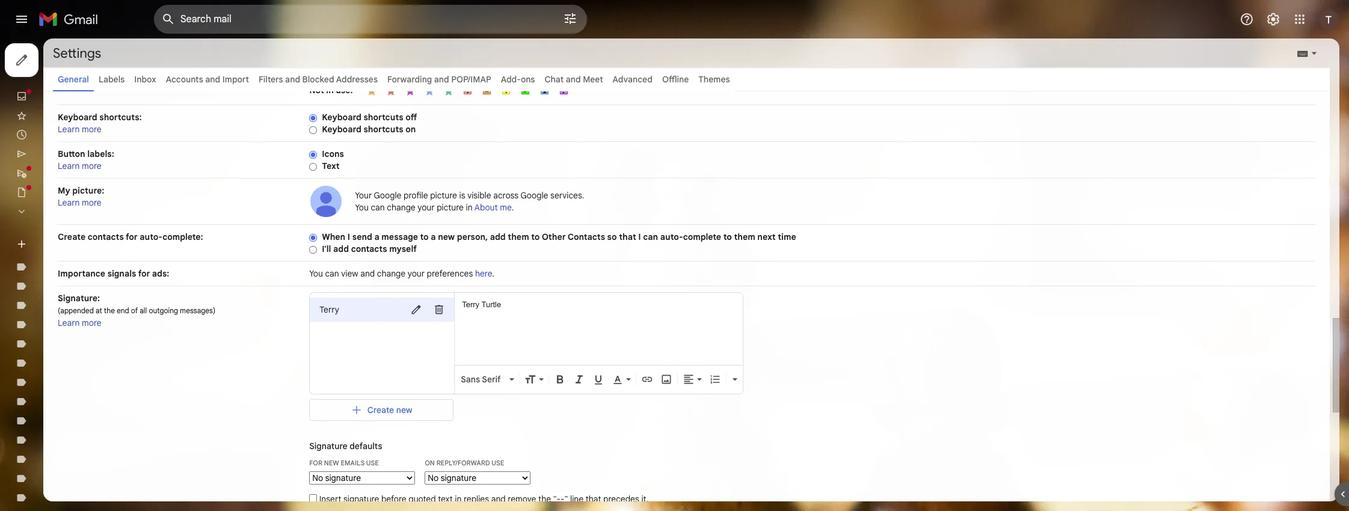 Task type: vqa. For each thing, say whether or not it's contained in the screenshot.
the Add-ons Link
yes



Task type: describe. For each thing, give the bounding box(es) containing it.
create new
[[368, 405, 413, 416]]

-
[[561, 494, 565, 505]]

1 google from the left
[[374, 190, 402, 201]]

before
[[381, 494, 407, 505]]

3 to from the left
[[724, 232, 732, 243]]

in right not
[[326, 85, 334, 95]]

1 horizontal spatial contacts
[[351, 244, 387, 255]]

add-
[[501, 74, 521, 85]]

view
[[341, 268, 358, 279]]

Text radio
[[309, 162, 317, 171]]

for for importance signals for ads:
[[138, 268, 150, 279]]

image.
[[985, 34, 1010, 45]]

1 them from the left
[[508, 232, 529, 243]]

labels link
[[99, 74, 125, 85]]

the right learn
[[765, 34, 777, 45]]

button
[[58, 149, 85, 159]]

1 horizontal spatial a
[[431, 232, 436, 243]]

is
[[460, 190, 466, 201]]

4 learn more link from the top
[[58, 318, 102, 329]]

star
[[820, 34, 835, 45]]

"-
[[553, 494, 561, 505]]

the inside signature: (appended at the end of all outgoing messages) learn more
[[104, 306, 115, 315]]

accounts and import link
[[166, 74, 249, 85]]

themes
[[699, 74, 730, 85]]

search mail image
[[158, 8, 179, 30]]

for
[[309, 459, 323, 468]]

your inside your google profile picture is visible across google services. you can change your picture in about me .
[[418, 202, 435, 213]]

advanced link
[[613, 74, 653, 85]]

and right replies
[[491, 494, 506, 505]]

use:
[[336, 85, 353, 95]]

terry for terry turtle
[[462, 300, 480, 309]]

learn
[[743, 34, 762, 45]]

insert signature before quoted text in replies and remove the "--" line that precedes it.
[[317, 494, 649, 505]]

0 horizontal spatial that
[[586, 494, 601, 505]]

precedes
[[604, 494, 640, 505]]

name
[[779, 34, 801, 45]]

quoted
[[409, 494, 436, 505]]

I'll add contacts myself radio
[[309, 245, 317, 254]]

1 vertical spatial picture
[[437, 202, 464, 213]]

hover
[[880, 34, 902, 45]]

2 i from the left
[[639, 232, 641, 243]]

time
[[778, 232, 797, 243]]

shortcuts:
[[99, 112, 142, 123]]

of inside signature: (appended at the end of all outgoing messages) learn more
[[131, 306, 138, 315]]

new
[[324, 459, 339, 468]]

pop/imap
[[452, 74, 492, 85]]

terry for terry
[[320, 305, 339, 315]]

1 vertical spatial you
[[309, 268, 323, 279]]

create for create contacts for auto-complete:
[[58, 232, 86, 243]]

and for forwarding
[[434, 74, 449, 85]]

at
[[96, 306, 102, 315]]

your
[[355, 190, 372, 201]]

keyboard for keyboard shortcuts: learn more
[[58, 112, 97, 123]]

learn more link for my
[[58, 197, 102, 208]]

underline ‪(⌘u)‬ image
[[593, 374, 605, 386]]

the right over
[[970, 34, 982, 45]]

When I send a message to a new person, add them to Other Contacts so that I can auto-complete to them next time radio
[[309, 233, 317, 242]]

defaults
[[350, 441, 382, 452]]

change inside your google profile picture is visible across google services. you can change your picture in about me .
[[387, 202, 416, 213]]

will
[[485, 34, 497, 45]]

2 vertical spatial can
[[325, 268, 339, 279]]

formatting options toolbar
[[457, 373, 743, 386]]

picture image
[[309, 185, 343, 218]]

keyboard shortcuts on
[[322, 124, 416, 135]]

blocked
[[302, 74, 334, 85]]

2 horizontal spatial a
[[813, 34, 818, 45]]

more formatting options image
[[730, 374, 742, 386]]

sans serif option
[[459, 374, 507, 386]]

advanced search options image
[[558, 7, 583, 31]]

Search mail text field
[[181, 13, 530, 25]]

learn for my
[[58, 197, 80, 208]]

0 vertical spatial picture
[[430, 190, 457, 201]]

chat
[[545, 74, 564, 85]]

about me link
[[475, 202, 512, 213]]

end
[[117, 306, 129, 315]]

Keyboard shortcuts off radio
[[309, 114, 317, 123]]

bold ‪(⌘b)‬ image
[[554, 374, 566, 386]]

messages)
[[180, 306, 216, 315]]

shortcuts for off
[[364, 112, 404, 123]]

keyboard shortcuts off
[[322, 112, 417, 123]]

to
[[732, 34, 741, 45]]

not
[[309, 85, 324, 95]]

click
[[661, 34, 678, 45]]

you
[[645, 34, 659, 45]]

signature defaults
[[309, 441, 382, 452]]

send
[[352, 232, 372, 243]]

when
[[622, 34, 643, 45]]

sans
[[461, 374, 480, 385]]

support image
[[1240, 12, 1255, 26]]

add-ons link
[[501, 74, 535, 85]]

icons
[[322, 149, 344, 159]]

more for picture:
[[82, 197, 102, 208]]

chat and meet link
[[545, 74, 603, 85]]

turtle
[[482, 300, 501, 309]]

order
[[548, 34, 568, 45]]

below
[[597, 34, 620, 45]]

on
[[425, 459, 435, 468]]

1 horizontal spatial of
[[803, 34, 811, 45]]

general
[[58, 74, 89, 85]]

shortcuts for on
[[364, 124, 404, 135]]

1 vertical spatial can
[[643, 232, 658, 243]]

for for create contacts for auto-complete:
[[126, 232, 138, 243]]

my picture: learn more
[[58, 185, 104, 208]]

complete
[[683, 232, 722, 243]]

replies
[[464, 494, 489, 505]]

1 auto- from the left
[[140, 232, 163, 243]]

filters and blocked addresses
[[259, 74, 378, 85]]

rotate
[[499, 34, 522, 45]]

off
[[406, 112, 417, 123]]

learn more link for button
[[58, 161, 102, 172]]

Keyboard shortcuts on radio
[[309, 126, 317, 135]]

forwarding and pop/imap link
[[388, 74, 492, 85]]

on reply/forward use
[[425, 459, 504, 468]]

so
[[608, 232, 617, 243]]

accounts
[[166, 74, 203, 85]]

1 horizontal spatial that
[[619, 232, 637, 243]]

across
[[494, 190, 519, 201]]

stars
[[464, 34, 483, 45]]

offline
[[663, 74, 689, 85]]

the
[[447, 34, 462, 45]]

import
[[223, 74, 249, 85]]

gmail image
[[39, 7, 104, 31]]

inbox
[[134, 74, 156, 85]]

Signature text field
[[462, 299, 738, 359]]

main menu image
[[14, 12, 29, 26]]



Task type: locate. For each thing, give the bounding box(es) containing it.
shown
[[570, 34, 595, 45]]

picture:
[[72, 185, 104, 196]]

1 vertical spatial new
[[396, 405, 413, 416]]

learn for keyboard
[[58, 124, 80, 135]]

the left order
[[533, 34, 545, 45]]

create for create new
[[368, 405, 394, 416]]

your right hover
[[904, 34, 921, 45]]

. down across
[[512, 202, 514, 213]]

not in use:
[[309, 85, 353, 95]]

4 learn from the top
[[58, 318, 80, 329]]

italic ‪(⌘i)‬ image
[[574, 374, 586, 386]]

1 horizontal spatial use
[[492, 459, 504, 468]]

2 auto- from the left
[[661, 232, 683, 243]]

2 them from the left
[[734, 232, 756, 243]]

in
[[524, 34, 531, 45], [326, 85, 334, 95], [466, 202, 473, 213], [455, 494, 462, 505]]

google
[[374, 190, 402, 201], [521, 190, 549, 201]]

more for labels:
[[82, 161, 102, 172]]

0 horizontal spatial a
[[375, 232, 380, 243]]

0 horizontal spatial them
[[508, 232, 529, 243]]

in inside your google profile picture is visible across google services. you can change your picture in about me .
[[466, 202, 473, 213]]

serif
[[482, 374, 501, 385]]

2 to from the left
[[531, 232, 540, 243]]

that
[[619, 232, 637, 243], [586, 494, 601, 505]]

None checkbox
[[309, 495, 317, 503]]

create
[[58, 232, 86, 243], [368, 405, 394, 416]]

your down 'profile'
[[418, 202, 435, 213]]

to left other
[[531, 232, 540, 243]]

of left the all
[[131, 306, 138, 315]]

settings image
[[1267, 12, 1281, 26]]

about
[[475, 202, 498, 213]]

you down the i'll add contacts myself option
[[309, 268, 323, 279]]

you down your
[[355, 202, 369, 213]]

learn
[[58, 124, 80, 135], [58, 161, 80, 172], [58, 197, 80, 208], [58, 318, 80, 329]]

None search field
[[154, 5, 587, 34]]

0 horizontal spatial for
[[126, 232, 138, 243]]

outgoing
[[149, 306, 178, 315]]

learn more link down (appended
[[58, 318, 102, 329]]

i right so
[[639, 232, 641, 243]]

can left 'view' at the left of the page
[[325, 268, 339, 279]]

can right so
[[643, 232, 658, 243]]

1 to from the left
[[420, 232, 429, 243]]

your google profile picture is visible across google services. you can change your picture in about me .
[[355, 190, 585, 213]]

forwarding and pop/imap
[[388, 74, 492, 85]]

Icons radio
[[309, 150, 317, 159]]

0 vertical spatial .
[[512, 202, 514, 213]]

1 more from the top
[[82, 124, 102, 135]]

1 vertical spatial that
[[586, 494, 601, 505]]

1 horizontal spatial google
[[521, 190, 549, 201]]

a up "i'll add contacts myself"
[[375, 232, 380, 243]]

them
[[508, 232, 529, 243], [734, 232, 756, 243]]

can inside your google profile picture is visible across google services. you can change your picture in about me .
[[371, 202, 385, 213]]

learn down button
[[58, 161, 80, 172]]

0 horizontal spatial contacts
[[88, 232, 124, 243]]

add right "person,"
[[490, 232, 506, 243]]

2 shortcuts from the top
[[364, 124, 404, 135]]

keyboard up icons
[[322, 124, 362, 135]]

. up turtle
[[493, 268, 495, 279]]

i'll add contacts myself
[[322, 244, 417, 255]]

1 vertical spatial your
[[418, 202, 435, 213]]

more up labels:
[[82, 124, 102, 135]]

advanced
[[613, 74, 653, 85]]

learn more link up button
[[58, 124, 102, 135]]

learn more link down picture:
[[58, 197, 102, 208]]

and for chat
[[566, 74, 581, 85]]

preferences
[[427, 268, 473, 279]]

0 horizontal spatial google
[[374, 190, 402, 201]]

1 vertical spatial of
[[131, 306, 138, 315]]

0 vertical spatial shortcuts
[[364, 112, 404, 123]]

learn inside my picture: learn more
[[58, 197, 80, 208]]

general link
[[58, 74, 89, 85]]

for new emails use
[[309, 459, 379, 468]]

in down visible
[[466, 202, 473, 213]]

3 learn from the top
[[58, 197, 80, 208]]

1 vertical spatial change
[[377, 268, 406, 279]]

you inside your google profile picture is visible across google services. you can change your picture in about me .
[[355, 202, 369, 213]]

keyboard inside keyboard shortcuts: learn more
[[58, 112, 97, 123]]

it.
[[642, 494, 649, 505]]

new inside button
[[396, 405, 413, 416]]

more inside my picture: learn more
[[82, 197, 102, 208]]

0 horizontal spatial use
[[366, 459, 379, 468]]

1 horizontal spatial you
[[355, 202, 369, 213]]

create up the defaults at the left bottom of page
[[368, 405, 394, 416]]

auto- right so
[[661, 232, 683, 243]]

learn up button
[[58, 124, 80, 135]]

and
[[205, 74, 220, 85], [285, 74, 300, 85], [434, 74, 449, 85], [566, 74, 581, 85], [361, 268, 375, 279], [491, 494, 506, 505]]

3 more from the top
[[82, 197, 102, 208]]

shortcuts up 'keyboard shortcuts on'
[[364, 112, 404, 123]]

contacts up importance signals for ads:
[[88, 232, 124, 243]]

picture left is
[[430, 190, 457, 201]]

0 vertical spatial you
[[355, 202, 369, 213]]

signature
[[344, 494, 379, 505]]

learn more link for keyboard
[[58, 124, 102, 135]]

4 more from the top
[[82, 318, 102, 329]]

and left import
[[205, 74, 220, 85]]

contacts down 'send'
[[351, 244, 387, 255]]

2 horizontal spatial to
[[724, 232, 732, 243]]

forwarding
[[388, 74, 432, 85]]

a
[[813, 34, 818, 45], [375, 232, 380, 243], [431, 232, 436, 243]]

keyboard down use: on the left top of the page
[[322, 112, 362, 123]]

1 horizontal spatial terry
[[462, 300, 480, 309]]

1 vertical spatial create
[[368, 405, 394, 416]]

1 horizontal spatial new
[[438, 232, 455, 243]]

more for shortcuts:
[[82, 124, 102, 135]]

learn more link down button
[[58, 161, 102, 172]]

learn inside button labels: learn more
[[58, 161, 80, 172]]

person,
[[457, 232, 488, 243]]

0 horizontal spatial can
[[325, 268, 339, 279]]

insert
[[319, 494, 341, 505]]

insert image image
[[661, 374, 673, 386]]

inbox link
[[134, 74, 156, 85]]

0 horizontal spatial terry
[[320, 305, 339, 315]]

my
[[58, 185, 70, 196]]

1 horizontal spatial i
[[639, 232, 641, 243]]

ons
[[521, 74, 535, 85]]

. inside your google profile picture is visible across google services. you can change your picture in about me .
[[512, 202, 514, 213]]

more inside signature: (appended at the end of all outgoing messages) learn more
[[82, 318, 102, 329]]

filters and blocked addresses link
[[259, 74, 378, 85]]

can down your
[[371, 202, 385, 213]]

more
[[82, 124, 102, 135], [82, 161, 102, 172], [82, 197, 102, 208], [82, 318, 102, 329]]

0 vertical spatial add
[[490, 232, 506, 243]]

keyboard for keyboard shortcuts on
[[322, 124, 362, 135]]

picture down is
[[437, 202, 464, 213]]

keyboard up button
[[58, 112, 97, 123]]

more inside keyboard shortcuts: learn more
[[82, 124, 102, 135]]

learn inside signature: (appended at the end of all outgoing messages) learn more
[[58, 318, 80, 329]]

learn down (appended
[[58, 318, 80, 329]]

keyboard shortcuts: learn more
[[58, 112, 142, 135]]

2 more from the top
[[82, 161, 102, 172]]

1 horizontal spatial to
[[531, 232, 540, 243]]

services.
[[551, 190, 585, 201]]

auto-
[[140, 232, 163, 243], [661, 232, 683, 243]]

that right line
[[586, 494, 601, 505]]

in right rotate
[[524, 34, 531, 45]]

0 horizontal spatial of
[[131, 306, 138, 315]]

and for filters
[[285, 74, 300, 85]]

terry inside the signature text box
[[462, 300, 480, 309]]

me
[[500, 202, 512, 213]]

other
[[542, 232, 566, 243]]

0 vertical spatial create
[[58, 232, 86, 243]]

when i send a message to a new person, add them to other contacts so that i can auto-complete to them next time
[[322, 232, 797, 243]]

labels:
[[87, 149, 114, 159]]

and right chat
[[566, 74, 581, 85]]

1 horizontal spatial them
[[734, 232, 756, 243]]

importance signals for ads:
[[58, 268, 169, 279]]

0 horizontal spatial .
[[493, 268, 495, 279]]

google right your
[[374, 190, 402, 201]]

1 horizontal spatial add
[[490, 232, 506, 243]]

addresses
[[336, 74, 378, 85]]

1 horizontal spatial for
[[138, 268, 150, 279]]

0 horizontal spatial create
[[58, 232, 86, 243]]

use down the defaults at the left bottom of page
[[366, 459, 379, 468]]

3 learn more link from the top
[[58, 197, 102, 208]]

1 horizontal spatial create
[[368, 405, 394, 416]]

learn for button
[[58, 161, 80, 172]]

i left 'send'
[[348, 232, 350, 243]]

ads:
[[152, 268, 169, 279]]

1 vertical spatial contacts
[[351, 244, 387, 255]]

the
[[533, 34, 545, 45], [765, 34, 777, 45], [970, 34, 982, 45], [104, 306, 115, 315], [539, 494, 551, 505]]

use
[[366, 459, 379, 468], [492, 459, 504, 468]]

1 horizontal spatial .
[[512, 202, 514, 213]]

here
[[475, 268, 493, 279]]

emails
[[341, 459, 365, 468]]

0 vertical spatial that
[[619, 232, 637, 243]]

0 horizontal spatial auto-
[[140, 232, 163, 243]]

keyboard for keyboard shortcuts off
[[322, 112, 362, 123]]

learn inside keyboard shortcuts: learn more
[[58, 124, 80, 135]]

and right the filters
[[285, 74, 300, 85]]

to right 'complete'
[[724, 232, 732, 243]]

meet
[[583, 74, 603, 85]]

0 vertical spatial change
[[387, 202, 416, 213]]

to right message
[[420, 232, 429, 243]]

and left the pop/imap
[[434, 74, 449, 85]]

filters
[[259, 74, 283, 85]]

them down me
[[508, 232, 529, 243]]

signals
[[108, 268, 136, 279]]

more inside button labels: learn more
[[82, 161, 102, 172]]

and right 'view' at the left of the page
[[361, 268, 375, 279]]

of right name
[[803, 34, 811, 45]]

create up importance
[[58, 232, 86, 243]]

create contacts for auto-complete:
[[58, 232, 203, 243]]

1 vertical spatial shortcuts
[[364, 124, 404, 135]]

a right message
[[431, 232, 436, 243]]

text
[[322, 161, 340, 172]]

0 vertical spatial for
[[837, 34, 848, 45]]

contacts
[[568, 232, 605, 243]]

over
[[951, 34, 968, 45]]

navigation
[[0, 39, 144, 512]]

1 use from the left
[[366, 459, 379, 468]]

all
[[140, 306, 147, 315]]

create new button
[[309, 400, 454, 421]]

that right so
[[619, 232, 637, 243]]

the right at
[[104, 306, 115, 315]]

0 vertical spatial contacts
[[88, 232, 124, 243]]

the left "-
[[539, 494, 551, 505]]

numbered list ‪(⌘⇧7)‬ image
[[710, 374, 722, 386]]

0 horizontal spatial to
[[420, 232, 429, 243]]

1 horizontal spatial can
[[371, 202, 385, 213]]

and for accounts
[[205, 74, 220, 85]]

accounts and import
[[166, 74, 249, 85]]

0 horizontal spatial you
[[309, 268, 323, 279]]

the stars will rotate in the order shown below when you click successively. to learn the name of a star for search, hover your mouse over the image.
[[443, 34, 1010, 45]]

for right star
[[837, 34, 848, 45]]

more down at
[[82, 318, 102, 329]]

1 i from the left
[[348, 232, 350, 243]]

1 vertical spatial .
[[493, 268, 495, 279]]

in right text
[[455, 494, 462, 505]]

google right across
[[521, 190, 549, 201]]

2 use from the left
[[492, 459, 504, 468]]

1 learn more link from the top
[[58, 124, 102, 135]]

more down picture:
[[82, 197, 102, 208]]

profile
[[404, 190, 428, 201]]

"
[[565, 494, 568, 505]]

for left ads:
[[138, 268, 150, 279]]

change down 'profile'
[[387, 202, 416, 213]]

1 vertical spatial for
[[126, 232, 138, 243]]

2 vertical spatial for
[[138, 268, 150, 279]]

a left star
[[813, 34, 818, 45]]

1 learn from the top
[[58, 124, 80, 135]]

i
[[348, 232, 350, 243], [639, 232, 641, 243]]

themes link
[[699, 74, 730, 85]]

0 vertical spatial can
[[371, 202, 385, 213]]

select input tool image
[[1311, 49, 1319, 58]]

2 learn more link from the top
[[58, 161, 102, 172]]

1 vertical spatial add
[[333, 244, 349, 255]]

message
[[382, 232, 418, 243]]

1 shortcuts from the top
[[364, 112, 404, 123]]

complete:
[[163, 232, 203, 243]]

2 vertical spatial your
[[408, 268, 425, 279]]

on
[[406, 124, 416, 135]]

for
[[837, 34, 848, 45], [126, 232, 138, 243], [138, 268, 150, 279]]

0 vertical spatial new
[[438, 232, 455, 243]]

2 learn from the top
[[58, 161, 80, 172]]

use right reply/forward on the left
[[492, 459, 504, 468]]

visible
[[468, 190, 491, 201]]

0 horizontal spatial add
[[333, 244, 349, 255]]

shortcuts down 'keyboard shortcuts off'
[[364, 124, 404, 135]]

them left next
[[734, 232, 756, 243]]

0 vertical spatial of
[[803, 34, 811, 45]]

0 horizontal spatial i
[[348, 232, 350, 243]]

more down labels:
[[82, 161, 102, 172]]

2 horizontal spatial for
[[837, 34, 848, 45]]

signature: (appended at the end of all outgoing messages) learn more
[[58, 293, 216, 329]]

learn down my
[[58, 197, 80, 208]]

for up 'signals'
[[126, 232, 138, 243]]

you can view and change your preferences here .
[[309, 268, 495, 279]]

auto- up ads:
[[140, 232, 163, 243]]

2 google from the left
[[521, 190, 549, 201]]

labels
[[99, 74, 125, 85]]

create inside button
[[368, 405, 394, 416]]

link ‪(⌘k)‬ image
[[642, 374, 654, 386]]

2 horizontal spatial can
[[643, 232, 658, 243]]

add down when
[[333, 244, 349, 255]]

change down myself on the top left
[[377, 268, 406, 279]]

your down myself on the top left
[[408, 268, 425, 279]]

0 horizontal spatial new
[[396, 405, 413, 416]]

0 vertical spatial your
[[904, 34, 921, 45]]

line
[[570, 494, 584, 505]]

1 horizontal spatial auto-
[[661, 232, 683, 243]]

mouse
[[923, 34, 949, 45]]

learn more link
[[58, 124, 102, 135], [58, 161, 102, 172], [58, 197, 102, 208], [58, 318, 102, 329]]

text
[[438, 494, 453, 505]]

offline link
[[663, 74, 689, 85]]



